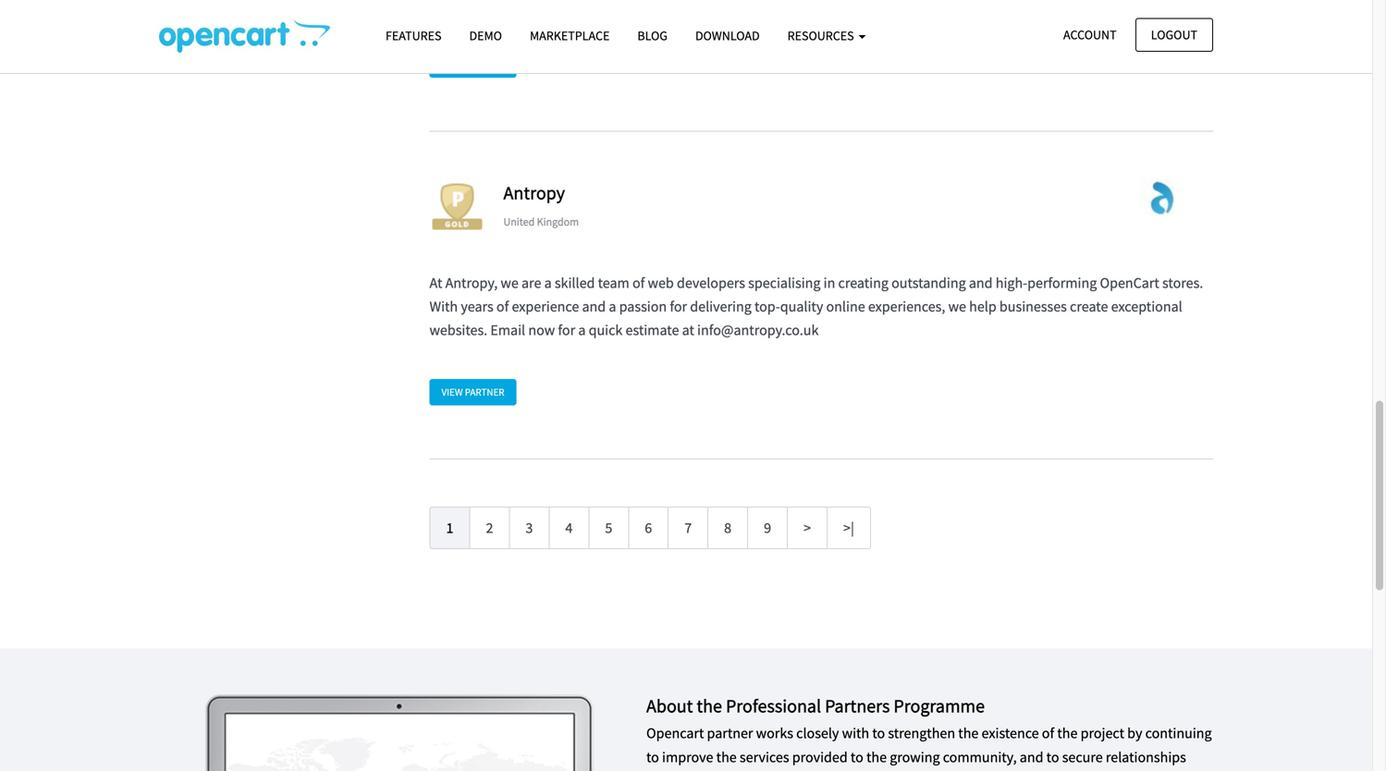 Task type: locate. For each thing, give the bounding box(es) containing it.
view partner link down websites.
[[430, 379, 516, 406]]

are
[[521, 274, 541, 292]]

partner
[[465, 58, 504, 71], [465, 386, 504, 399]]

features link
[[372, 19, 455, 52]]

of up email in the top left of the page
[[496, 297, 509, 316]]

1 vertical spatial view partner link
[[430, 379, 516, 406]]

community,
[[943, 748, 1017, 766]]

existence
[[982, 724, 1039, 743]]

the
[[697, 695, 722, 718], [958, 724, 979, 743], [1057, 724, 1078, 743], [716, 748, 737, 766], [866, 748, 887, 766]]

team
[[598, 274, 630, 292]]

kingdom
[[537, 214, 579, 229]]

7 link
[[668, 507, 708, 549]]

the up community,
[[958, 724, 979, 743]]

0 horizontal spatial a
[[544, 274, 552, 292]]

view partner
[[442, 58, 504, 71], [442, 386, 504, 399]]

now
[[528, 321, 555, 339]]

for up at
[[670, 297, 687, 316]]

a
[[544, 274, 552, 292], [609, 297, 616, 316], [578, 321, 586, 339]]

quick
[[589, 321, 623, 339]]

email
[[490, 321, 525, 339]]

businesses
[[999, 297, 1067, 316]]

2
[[486, 519, 493, 537]]

services
[[740, 748, 789, 766]]

stores.
[[1162, 274, 1203, 292]]

view partner down demo link
[[442, 58, 504, 71]]

programme
[[894, 695, 985, 718]]

about the professional partners programme opencart partner works closely with to strengthen the existence of the project by continuing to improve the services provided to the growing community, and to secure relationship
[[646, 695, 1212, 771]]

the down partner
[[716, 748, 737, 766]]

of right the existence
[[1042, 724, 1054, 743]]

view partner link
[[430, 51, 516, 78], [430, 379, 516, 406]]

view partner down websites.
[[442, 386, 504, 399]]

resources
[[787, 27, 857, 44]]

2 vertical spatial and
[[1020, 748, 1043, 766]]

partner down demo link
[[465, 58, 504, 71]]

united
[[503, 214, 535, 229]]

features
[[386, 27, 442, 44]]

1 vertical spatial we
[[948, 297, 966, 316]]

in
[[824, 274, 835, 292]]

1 horizontal spatial a
[[578, 321, 586, 339]]

a left quick
[[578, 321, 586, 339]]

0 vertical spatial a
[[544, 274, 552, 292]]

0 vertical spatial view partner
[[442, 58, 504, 71]]

2 view partner from the top
[[442, 386, 504, 399]]

2 vertical spatial of
[[1042, 724, 1054, 743]]

0 horizontal spatial we
[[501, 274, 519, 292]]

and up help
[[969, 274, 993, 292]]

help
[[969, 297, 997, 316]]

2 horizontal spatial of
[[1042, 724, 1054, 743]]

5
[[605, 519, 612, 537]]

we left are
[[501, 274, 519, 292]]

to right with
[[872, 724, 885, 743]]

view for 2nd "view partner" link from the top of the page
[[442, 386, 463, 399]]

3 link
[[509, 507, 550, 549]]

1 vertical spatial view
[[442, 386, 463, 399]]

0 horizontal spatial and
[[582, 297, 606, 316]]

we left help
[[948, 297, 966, 316]]

1 vertical spatial a
[[609, 297, 616, 316]]

united kingdom
[[503, 214, 579, 229]]

a down team
[[609, 297, 616, 316]]

1 vertical spatial of
[[496, 297, 509, 316]]

the up secure
[[1057, 724, 1078, 743]]

of
[[632, 274, 645, 292], [496, 297, 509, 316], [1042, 724, 1054, 743]]

0 vertical spatial partner
[[465, 58, 504, 71]]

0 horizontal spatial for
[[558, 321, 575, 339]]

a right are
[[544, 274, 552, 292]]

of left 'web'
[[632, 274, 645, 292]]

1 horizontal spatial and
[[969, 274, 993, 292]]

and
[[969, 274, 993, 292], [582, 297, 606, 316], [1020, 748, 1043, 766]]

0 vertical spatial of
[[632, 274, 645, 292]]

1 view partner link from the top
[[430, 51, 516, 78]]

1 view from the top
[[442, 58, 463, 71]]

about
[[646, 695, 693, 718]]

antropy,
[[445, 274, 498, 292]]

3
[[526, 519, 533, 537]]

for
[[670, 297, 687, 316], [558, 321, 575, 339]]

2 view from the top
[[442, 386, 463, 399]]

and up quick
[[582, 297, 606, 316]]

2 link
[[469, 507, 510, 549]]

we
[[501, 274, 519, 292], [948, 297, 966, 316]]

0 vertical spatial and
[[969, 274, 993, 292]]

for right "now"
[[558, 321, 575, 339]]

growing
[[890, 748, 940, 766]]

years
[[461, 297, 493, 316]]

0 horizontal spatial of
[[496, 297, 509, 316]]

0 vertical spatial view partner link
[[430, 51, 516, 78]]

create
[[1070, 297, 1108, 316]]

view down websites.
[[442, 386, 463, 399]]

1 horizontal spatial we
[[948, 297, 966, 316]]

1 vertical spatial partner
[[465, 386, 504, 399]]

experience
[[512, 297, 579, 316]]

0 vertical spatial view
[[442, 58, 463, 71]]

professional
[[726, 695, 821, 718]]

6
[[645, 519, 652, 537]]

0 vertical spatial for
[[670, 297, 687, 316]]

download link
[[681, 19, 774, 52]]

the up partner
[[697, 695, 722, 718]]

view partner link down the demo
[[430, 51, 516, 78]]

partner down email in the top left of the page
[[465, 386, 504, 399]]

1 vertical spatial view partner
[[442, 386, 504, 399]]

delivering
[[690, 297, 752, 316]]

view down demo link
[[442, 58, 463, 71]]

account link
[[1048, 18, 1132, 52]]

performing
[[1027, 274, 1097, 292]]

9 link
[[747, 507, 788, 549]]

quality
[[780, 297, 823, 316]]

with
[[430, 297, 458, 316]]

project
[[1081, 724, 1124, 743]]

to
[[872, 724, 885, 743], [646, 748, 659, 766], [851, 748, 863, 766], [1046, 748, 1059, 766]]

closely
[[796, 724, 839, 743]]

creating
[[838, 274, 889, 292]]

by
[[1127, 724, 1142, 743]]

marketplace link
[[516, 19, 624, 52]]

and down the existence
[[1020, 748, 1043, 766]]

2 horizontal spatial and
[[1020, 748, 1043, 766]]



Task type: vqa. For each thing, say whether or not it's contained in the screenshot.
default. on the left
no



Task type: describe. For each thing, give the bounding box(es) containing it.
>
[[804, 519, 811, 537]]

9
[[764, 519, 771, 537]]

partners
[[825, 695, 890, 718]]

opencart
[[646, 724, 704, 743]]

to down "opencart"
[[646, 748, 659, 766]]

4
[[565, 519, 573, 537]]

works
[[756, 724, 793, 743]]

estimate
[[626, 321, 679, 339]]

2 vertical spatial a
[[578, 321, 586, 339]]

strengthen
[[888, 724, 955, 743]]

marketplace
[[530, 27, 610, 44]]

1 partner from the top
[[465, 58, 504, 71]]

view for first "view partner" link from the top of the page
[[442, 58, 463, 71]]

at
[[682, 321, 694, 339]]

1 horizontal spatial for
[[670, 297, 687, 316]]

2 view partner link from the top
[[430, 379, 516, 406]]

account
[[1063, 26, 1117, 43]]

4 link
[[549, 507, 589, 549]]

resources link
[[774, 19, 880, 52]]

provided
[[792, 748, 848, 766]]

blog
[[637, 27, 668, 44]]

secure
[[1062, 748, 1103, 766]]

skilled
[[555, 274, 595, 292]]

outstanding
[[891, 274, 966, 292]]

8 link
[[708, 507, 748, 549]]

developers
[[677, 274, 745, 292]]

antropy
[[503, 181, 565, 204]]

top-
[[754, 297, 780, 316]]

continuing
[[1145, 724, 1212, 743]]

to left secure
[[1046, 748, 1059, 766]]

1
[[446, 519, 453, 537]]

0 vertical spatial we
[[501, 274, 519, 292]]

info@antropy.co.uk
[[697, 321, 819, 339]]

1 vertical spatial for
[[558, 321, 575, 339]]

logout link
[[1135, 18, 1213, 52]]

partner
[[707, 724, 753, 743]]

demo link
[[455, 19, 516, 52]]

improve
[[662, 748, 713, 766]]

2 horizontal spatial a
[[609, 297, 616, 316]]

high-
[[996, 274, 1027, 292]]

online
[[826, 297, 865, 316]]

6 link
[[628, 507, 669, 549]]

blog link
[[624, 19, 681, 52]]

opencart certified image
[[430, 179, 485, 234]]

specialising
[[748, 274, 821, 292]]

opencart
[[1100, 274, 1159, 292]]

opencart - partners image
[[159, 19, 330, 53]]

demo
[[469, 27, 502, 44]]

and inside about the professional partners programme opencart partner works closely with to strengthen the existence of the project by continuing to improve the services provided to the growing community, and to secure relationship
[[1020, 748, 1043, 766]]

logout
[[1151, 26, 1197, 43]]

> link
[[787, 507, 828, 549]]

to down with
[[851, 748, 863, 766]]

7
[[684, 519, 692, 537]]

at
[[430, 274, 442, 292]]

websites.
[[430, 321, 487, 339]]

1 vertical spatial and
[[582, 297, 606, 316]]

2 partner from the top
[[465, 386, 504, 399]]

with
[[842, 724, 869, 743]]

1 view partner from the top
[[442, 58, 504, 71]]

antropy image
[[1111, 179, 1213, 216]]

>|
[[843, 519, 854, 537]]

at antropy, we are a skilled team of web developers specialising in creating outstanding and high-performing opencart stores. with years of experience and a passion for delivering top-quality online experiences, we help businesses create exceptional websites. email now for a quick estimate at info@antropy.co.uk
[[430, 274, 1203, 339]]

5 link
[[588, 507, 629, 549]]

1 horizontal spatial of
[[632, 274, 645, 292]]

>| link
[[827, 507, 871, 549]]

web
[[648, 274, 674, 292]]

experiences,
[[868, 297, 945, 316]]

passion
[[619, 297, 667, 316]]

exceptional
[[1111, 297, 1182, 316]]

8
[[724, 519, 732, 537]]

the down with
[[866, 748, 887, 766]]

of inside about the professional partners programme opencart partner works closely with to strengthen the existence of the project by continuing to improve the services provided to the growing community, and to secure relationship
[[1042, 724, 1054, 743]]

download
[[695, 27, 760, 44]]



